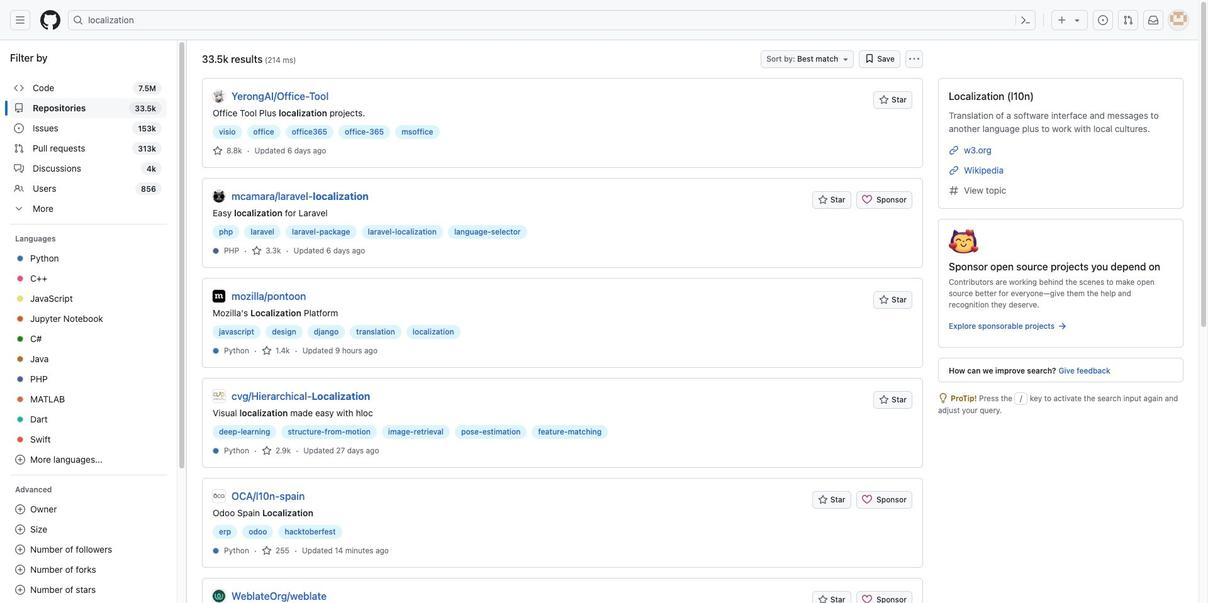 Task type: vqa. For each thing, say whether or not it's contained in the screenshot.
Region on the left of the page
yes



Task type: describe. For each thing, give the bounding box(es) containing it.
heart image for 3rd python language element from the top of the page
[[862, 495, 872, 505]]

php language element
[[224, 245, 239, 257]]

1 plus circle image from the top
[[15, 505, 25, 515]]

1 plus circle image from the top
[[15, 455, 25, 465]]

package icon image
[[950, 230, 979, 254]]

3 plus circle image from the top
[[15, 545, 25, 555]]

draggable pane splitter slider
[[185, 40, 188, 604]]

notifications image
[[1149, 15, 1159, 25]]

1 python language element from the top
[[224, 345, 249, 357]]

link image
[[950, 145, 960, 156]]

3 plus circle image from the top
[[15, 586, 25, 596]]

2 plus circle image from the top
[[15, 525, 25, 535]]



Task type: locate. For each thing, give the bounding box(es) containing it.
region
[[0, 40, 186, 604]]

2 vertical spatial plus circle image
[[15, 586, 25, 596]]

0 vertical spatial heart image
[[862, 195, 872, 205]]

homepage image
[[40, 10, 60, 30]]

1 vertical spatial heart image
[[862, 495, 872, 505]]

plus circle image
[[15, 505, 25, 515], [15, 525, 25, 535], [15, 545, 25, 555]]

1 vertical spatial python language element
[[224, 445, 249, 457]]

0 vertical spatial python language element
[[224, 345, 249, 357]]

3 heart image from the top
[[862, 595, 872, 604]]

issue opened image
[[1099, 15, 1109, 25]]

sc 9kayk9 0 image
[[14, 103, 24, 113], [14, 123, 24, 133], [14, 144, 24, 154], [213, 146, 223, 156], [252, 246, 262, 256], [262, 346, 272, 356]]

3 python language element from the top
[[224, 546, 249, 557]]

git pull request image
[[1124, 15, 1134, 25]]

1 vertical spatial plus circle image
[[15, 525, 25, 535]]

1 heart image from the top
[[862, 195, 872, 205]]

link image
[[950, 166, 960, 176]]

hash image
[[950, 186, 960, 196]]

open column options image
[[910, 54, 920, 64]]

2 vertical spatial plus circle image
[[15, 545, 25, 555]]

command palette image
[[1021, 15, 1031, 25]]

heart image for php language element
[[862, 195, 872, 205]]

plus circle image
[[15, 455, 25, 465], [15, 565, 25, 575], [15, 586, 25, 596]]

2 heart image from the top
[[862, 495, 872, 505]]

2 python language element from the top
[[224, 445, 249, 457]]

python language element
[[224, 345, 249, 357], [224, 445, 249, 457], [224, 546, 249, 557]]

heart image
[[862, 195, 872, 205], [862, 495, 872, 505], [862, 595, 872, 604]]

sc 9kayk9 0 image
[[865, 54, 875, 64], [14, 83, 24, 93], [14, 164, 24, 174], [14, 184, 24, 194], [14, 204, 24, 214], [1058, 322, 1068, 332], [939, 394, 949, 404], [262, 446, 272, 456], [262, 546, 272, 556]]

triangle down image
[[1073, 15, 1083, 25]]

2 vertical spatial python language element
[[224, 546, 249, 557]]

2 vertical spatial heart image
[[862, 595, 872, 604]]

1 vertical spatial plus circle image
[[15, 565, 25, 575]]

0 vertical spatial plus circle image
[[15, 455, 25, 465]]

0 vertical spatial plus circle image
[[15, 505, 25, 515]]

2 plus circle image from the top
[[15, 565, 25, 575]]



